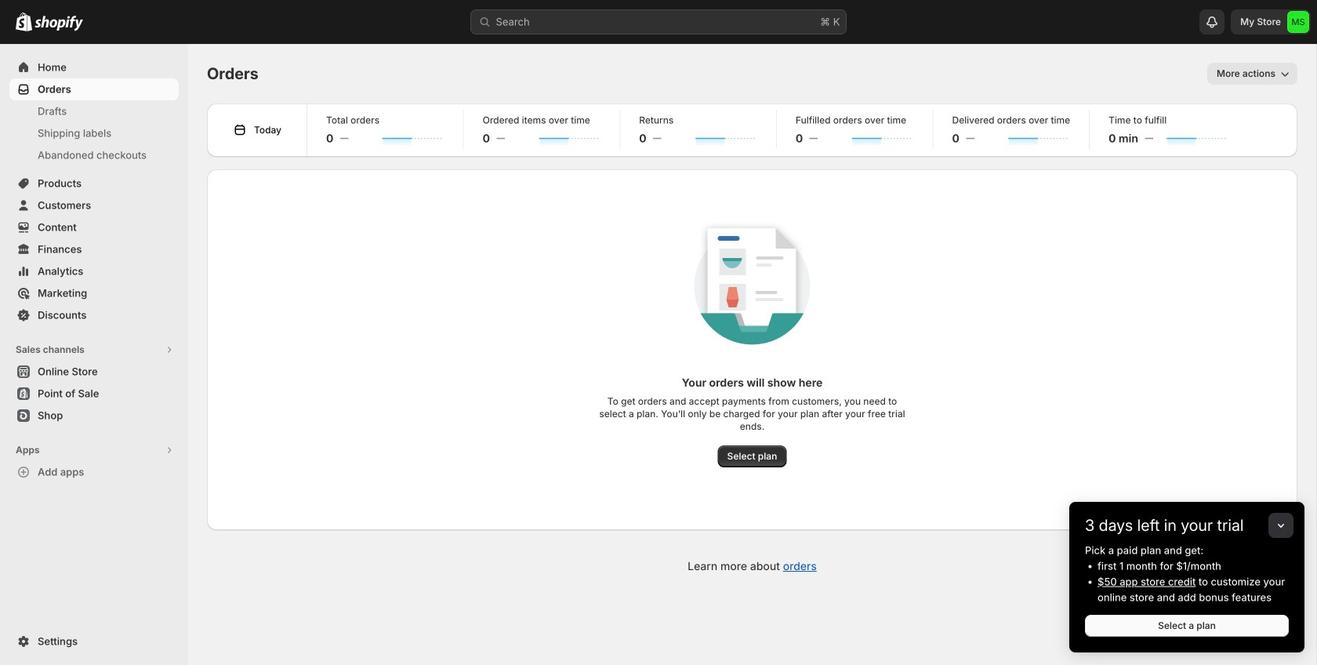 Task type: describe. For each thing, give the bounding box(es) containing it.
shopify image
[[35, 15, 83, 31]]



Task type: locate. For each thing, give the bounding box(es) containing it.
my store image
[[1288, 11, 1310, 33]]

shopify image
[[16, 12, 32, 31]]



Task type: vqa. For each thing, say whether or not it's contained in the screenshot.
Shopify image
yes



